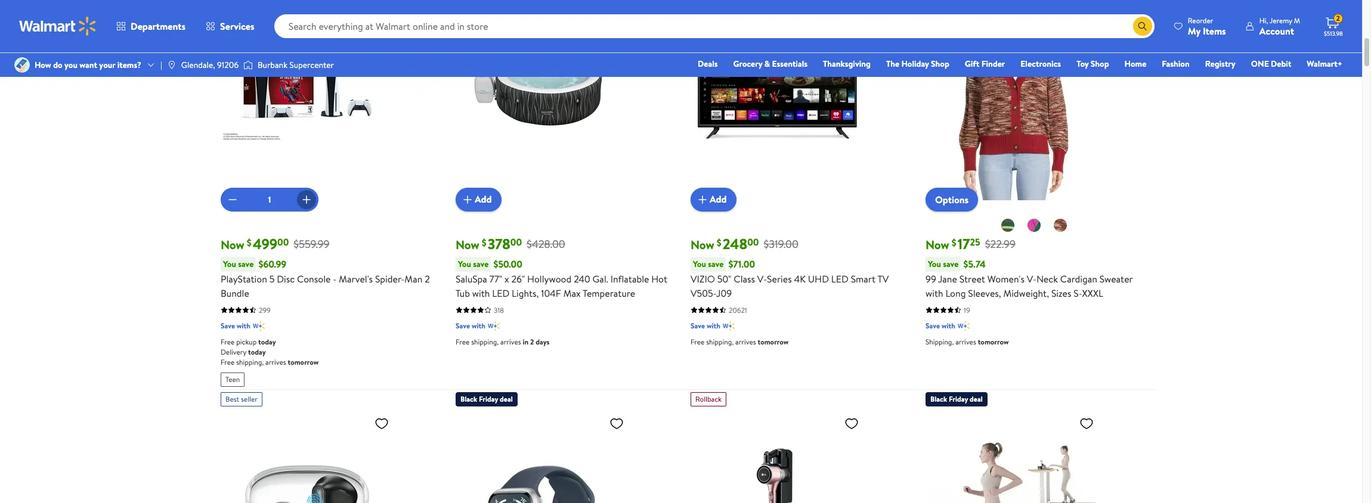 Task type: locate. For each thing, give the bounding box(es) containing it.
add button up 248
[[691, 188, 737, 212]]

99 jane street women's v-neck cardigan sweater with long sleeves, midweight, sizes s-xxxl image
[[926, 0, 1099, 202]]

save with up shipping,
[[926, 321, 956, 331]]

x
[[505, 272, 509, 286]]

you inside you save $71.00 vizio 50" class v-series 4k uhd led smart tv v505-j09
[[693, 258, 706, 270]]

the holiday shop
[[887, 58, 950, 70]]

free down tub
[[456, 337, 470, 347]]

save inside you save $5.74 99 jane street women's v-neck cardigan sweater with long sleeves, midweight, sizes s-xxxl
[[943, 258, 959, 270]]

you up the 99
[[928, 258, 941, 270]]

walmart plus image
[[488, 320, 500, 332], [723, 320, 735, 332], [958, 320, 970, 332]]

save up 'saluspa'
[[473, 258, 489, 270]]

led right uhd
[[832, 272, 849, 286]]

0 horizontal spatial walmart plus image
[[488, 320, 500, 332]]

Walmart Site-Wide search field
[[274, 14, 1155, 38]]

1 horizontal spatial led
[[832, 272, 849, 286]]

xxxl
[[1083, 287, 1104, 300]]

hollywood
[[527, 272, 572, 286]]

v- right the class
[[758, 272, 767, 286]]

deal
[[500, 394, 513, 404], [970, 394, 983, 404]]

save with up pickup
[[221, 321, 250, 331]]

free for free shipping, arrives tomorrow
[[691, 337, 705, 347]]

man
[[405, 272, 423, 286]]

now $ 17 25 $22.99
[[926, 234, 1016, 254]]

 image right |
[[167, 60, 177, 70]]

save up "50""
[[708, 258, 724, 270]]

free shipping, arrives tomorrow
[[691, 337, 789, 347]]

fashion
[[1162, 58, 1190, 70]]

save down "v505-"
[[691, 321, 705, 331]]

1 horizontal spatial 2
[[530, 337, 534, 347]]

4k
[[794, 272, 806, 286]]

the
[[887, 58, 900, 70]]

add to favorites list, lg cord zero a9 cordless stick vacuum - a912pm image
[[845, 416, 859, 431]]

v- up midweight,
[[1027, 272, 1037, 286]]

0 horizontal spatial add
[[475, 193, 492, 206]]

1 you from the left
[[223, 258, 236, 270]]

1
[[268, 194, 271, 206]]

arrives down the 20621 at the right of the page
[[736, 337, 756, 347]]

decrease quantity playstation 5 disc console - marvel's spider-man 2 bundle, current quantity 1 image
[[226, 192, 240, 207]]

you inside you save $50.00 saluspa 77" x 26" hollywood 240 gal. inflatable hot tub with led lights, 104f max temperature
[[458, 258, 471, 270]]

do
[[53, 59, 62, 71]]

2 right man
[[425, 272, 430, 286]]

now
[[221, 237, 245, 253], [456, 237, 480, 253], [691, 237, 715, 253], [926, 237, 950, 253]]

bundle
[[221, 287, 249, 300]]

walmart plus image
[[253, 320, 265, 332]]

0 horizontal spatial 2
[[425, 272, 430, 286]]

2 save with from the left
[[456, 321, 486, 331]]

toy
[[1077, 58, 1089, 70]]

walmart plus image down 318
[[488, 320, 500, 332]]

best
[[226, 394, 239, 404]]

you save $60.99 playstation 5 disc console - marvel's spider-man 2 bundle
[[221, 258, 430, 300]]

tub
[[456, 287, 470, 300]]

0 horizontal spatial deal
[[500, 394, 513, 404]]

 image for glendale, 91206
[[167, 60, 177, 70]]

2 friday from the left
[[949, 394, 968, 404]]

$ left 17
[[952, 236, 957, 249]]

0 horizontal spatial friday
[[479, 394, 498, 404]]

1 save from the left
[[238, 258, 254, 270]]

disc
[[277, 272, 295, 286]]

you up vizio
[[693, 258, 706, 270]]

walmart plus image down the 20621 at the right of the page
[[723, 320, 735, 332]]

$ inside now $ 499 00 $559.99
[[247, 236, 252, 249]]

now inside now $ 499 00 $559.99
[[221, 237, 245, 253]]

$ left '499'
[[247, 236, 252, 249]]

arrives inside free pickup today delivery today free shipping, arrives tomorrow
[[265, 357, 286, 367]]

$ left 378
[[482, 236, 487, 249]]

2 add button from the left
[[691, 188, 737, 212]]

1 horizontal spatial  image
[[167, 60, 177, 70]]

save with for 248
[[691, 321, 721, 331]]

$513.98
[[1325, 29, 1343, 38]]

now left 17
[[926, 237, 950, 253]]

1 deal from the left
[[500, 394, 513, 404]]

240
[[574, 272, 591, 286]]

with up free shipping, arrives in 2 days
[[472, 321, 486, 331]]

2 save from the left
[[456, 321, 470, 331]]

1 black friday deal from the left
[[461, 394, 513, 404]]

add button
[[456, 188, 502, 212], [691, 188, 737, 212]]

now inside now $ 17 25 $22.99
[[926, 237, 950, 253]]

now for 378
[[456, 237, 480, 253]]

1 now from the left
[[221, 237, 245, 253]]

free up teen on the left of the page
[[221, 357, 235, 367]]

add to favorites list, wireless earbuds, bluetooth headphones 5.3 hifi stereo earphones, 4h playtime earbud, bluetooth earbud with touch control, ipx4 waterproof earphones sport headset for android ios,black image
[[375, 416, 389, 431]]

$319.00
[[764, 237, 799, 252]]

1 v- from the left
[[758, 272, 767, 286]]

burbank
[[258, 59, 288, 71]]

0 horizontal spatial led
[[492, 287, 510, 300]]

4 now from the left
[[926, 237, 950, 253]]

gal.
[[593, 272, 609, 286]]

days
[[536, 337, 550, 347]]

save
[[221, 321, 235, 331], [456, 321, 470, 331], [691, 321, 705, 331], [926, 321, 940, 331]]

v- inside you save $71.00 vizio 50" class v-series 4k uhd led smart tv v505-j09
[[758, 272, 767, 286]]

save up shipping,
[[926, 321, 940, 331]]

shipping, down the 20621 at the right of the page
[[707, 337, 734, 347]]

50"
[[718, 272, 732, 286]]

4 $ from the left
[[952, 236, 957, 249]]

1 vertical spatial led
[[492, 287, 510, 300]]

deal down free shipping, arrives in 2 days
[[500, 394, 513, 404]]

2 v- from the left
[[1027, 272, 1037, 286]]

electronics link
[[1016, 57, 1067, 70]]

account
[[1260, 24, 1295, 37]]

now for 499
[[221, 237, 245, 253]]

2 horizontal spatial 2
[[1337, 13, 1341, 23]]

0 horizontal spatial black friday deal
[[461, 394, 513, 404]]

00
[[277, 236, 289, 249], [511, 236, 522, 249], [748, 236, 759, 249]]

1 horizontal spatial 00
[[511, 236, 522, 249]]

with for 499
[[237, 321, 250, 331]]

v- inside you save $5.74 99 jane street women's v-neck cardigan sweater with long sleeves, midweight, sizes s-xxxl
[[1027, 272, 1037, 286]]

0 horizontal spatial  image
[[14, 57, 30, 73]]

today right the delivery on the bottom left
[[248, 347, 266, 357]]

3 save from the left
[[691, 321, 705, 331]]

pink combo image
[[1027, 218, 1042, 232]]

$22.99
[[985, 237, 1016, 252]]

25
[[970, 236, 981, 249]]

tv
[[878, 272, 889, 286]]

with down 'saluspa'
[[472, 287, 490, 300]]

glendale,
[[181, 59, 215, 71]]

2 00 from the left
[[511, 236, 522, 249]]

1 horizontal spatial shipping,
[[471, 337, 499, 347]]

with left walmart plus icon
[[237, 321, 250, 331]]

2 deal from the left
[[970, 394, 983, 404]]

electronics
[[1021, 58, 1062, 70]]

0 horizontal spatial 00
[[277, 236, 289, 249]]

add button up 378
[[456, 188, 502, 212]]

1 horizontal spatial add
[[710, 193, 727, 206]]

1 friday from the left
[[479, 394, 498, 404]]

deal down shipping, arrives tomorrow
[[970, 394, 983, 404]]

0 vertical spatial 2
[[1337, 13, 1341, 23]]

free left pickup
[[221, 337, 235, 347]]

0 horizontal spatial add button
[[456, 188, 502, 212]]

save for 17
[[926, 321, 940, 331]]

jeremy
[[1270, 15, 1293, 25]]

apple watch series 9 gps 41mm silver aluminum case with storm blue sport band - s/m image
[[456, 411, 629, 504]]

toy shop link
[[1072, 57, 1115, 70]]

2 right in
[[530, 337, 534, 347]]

4 save with from the left
[[926, 321, 956, 331]]

2 horizontal spatial walmart plus image
[[958, 320, 970, 332]]

one debit link
[[1246, 57, 1297, 70]]

1 horizontal spatial deal
[[970, 394, 983, 404]]

friday down free shipping, arrives in 2 days
[[479, 394, 498, 404]]

$ inside now $ 378 00 $428.00
[[482, 236, 487, 249]]

0 horizontal spatial v-
[[758, 272, 767, 286]]

2 horizontal spatial tomorrow
[[978, 337, 1009, 347]]

17
[[958, 234, 970, 254]]

one
[[1252, 58, 1270, 70]]

deal for ssphpplie walking pad 300lb, 40*16 walking area under desk treadmillwith remote control 2 in 1 portable walking pad treadmill for home/office(white) image
[[970, 394, 983, 404]]

2 inside you save $60.99 playstation 5 disc console - marvel's spider-man 2 bundle
[[425, 272, 430, 286]]

now inside now $ 248 00 $319.00
[[691, 237, 715, 253]]

options
[[936, 193, 969, 206]]

save with for 17
[[926, 321, 956, 331]]

you up 'saluspa'
[[458, 258, 471, 270]]

save up the delivery on the bottom left
[[221, 321, 235, 331]]

save up playstation
[[238, 258, 254, 270]]

black friday deal for ssphpplie walking pad 300lb, 40*16 walking area under desk treadmillwith remote control 2 in 1 portable walking pad treadmill for home/office(white) image
[[931, 394, 983, 404]]

Search search field
[[274, 14, 1155, 38]]

shop right the toy
[[1091, 58, 1110, 70]]

2 inside "2 $513.98"
[[1337, 13, 1341, 23]]

add up 378
[[475, 193, 492, 206]]

shipping, down pickup
[[236, 357, 264, 367]]

shipping, for 378
[[471, 337, 499, 347]]

now left 248
[[691, 237, 715, 253]]

2 you from the left
[[458, 258, 471, 270]]

1 horizontal spatial v-
[[1027, 272, 1037, 286]]

wireless earbuds, bluetooth headphones 5.3 hifi stereo earphones, 4h playtime earbud, bluetooth earbud with touch control, ipx4 waterproof earphones sport headset for android ios,black image
[[221, 411, 394, 504]]

1 $ from the left
[[247, 236, 252, 249]]

search icon image
[[1138, 21, 1148, 31]]

lights,
[[512, 287, 539, 300]]

glendale, 91206
[[181, 59, 239, 71]]

1 save with from the left
[[221, 321, 250, 331]]

00 for 248
[[748, 236, 759, 249]]

rust combo image
[[1054, 218, 1068, 232]]

save inside you save $50.00 saluspa 77" x 26" hollywood 240 gal. inflatable hot tub with led lights, 104f max temperature
[[473, 258, 489, 270]]

with for 378
[[472, 321, 486, 331]]

1 horizontal spatial walmart plus image
[[723, 320, 735, 332]]

save for 248
[[708, 258, 724, 270]]

3 you from the left
[[693, 258, 706, 270]]

marvel's
[[339, 272, 373, 286]]

3 $ from the left
[[717, 236, 722, 249]]

deal for apple watch series 9 gps 41mm silver aluminum case with storm blue sport band - s/m image
[[500, 394, 513, 404]]

now for 248
[[691, 237, 715, 253]]

00 inside now $ 248 00 $319.00
[[748, 236, 759, 249]]

00 up $50.00
[[511, 236, 522, 249]]

 image
[[14, 57, 30, 73], [167, 60, 177, 70]]

2
[[1337, 13, 1341, 23], [425, 272, 430, 286], [530, 337, 534, 347]]

free
[[221, 337, 235, 347], [456, 337, 470, 347], [691, 337, 705, 347], [221, 357, 235, 367]]

sweater
[[1100, 272, 1133, 286]]

ssphpplie walking pad 300lb, 40*16 walking area under desk treadmillwith remote control 2 in 1 portable walking pad treadmill for home/office(white) image
[[926, 411, 1099, 504]]

you for 378
[[458, 258, 471, 270]]

arrives right the delivery on the bottom left
[[265, 357, 286, 367]]

3 now from the left
[[691, 237, 715, 253]]

walmart plus image for 248
[[723, 320, 735, 332]]

1 vertical spatial 2
[[425, 272, 430, 286]]

-
[[333, 272, 337, 286]]

1 horizontal spatial friday
[[949, 394, 968, 404]]

00 inside now $ 499 00 $559.99
[[277, 236, 289, 249]]

1 horizontal spatial black
[[931, 394, 948, 404]]

4 you from the left
[[928, 258, 941, 270]]

walmart+ link
[[1302, 57, 1348, 70]]

1 horizontal spatial add button
[[691, 188, 737, 212]]

now inside now $ 378 00 $428.00
[[456, 237, 480, 253]]

2 up $513.98
[[1337, 13, 1341, 23]]

0 horizontal spatial shop
[[931, 58, 950, 70]]

5
[[269, 272, 275, 286]]

3 save with from the left
[[691, 321, 721, 331]]

1 add button from the left
[[456, 188, 502, 212]]

thanksgiving
[[823, 58, 871, 70]]

0 horizontal spatial tomorrow
[[288, 357, 319, 367]]

now left '499'
[[221, 237, 245, 253]]

$
[[247, 236, 252, 249], [482, 236, 487, 249], [717, 236, 722, 249], [952, 236, 957, 249]]

3 walmart plus image from the left
[[958, 320, 970, 332]]

free down "v505-"
[[691, 337, 705, 347]]

save inside you save $71.00 vizio 50" class v-series 4k uhd led smart tv v505-j09
[[708, 258, 724, 270]]

save up 'jane'
[[943, 258, 959, 270]]

1 00 from the left
[[277, 236, 289, 249]]

$ inside now $ 17 25 $22.99
[[952, 236, 957, 249]]

3 00 from the left
[[748, 236, 759, 249]]

2 horizontal spatial shipping,
[[707, 337, 734, 347]]

0 horizontal spatial shipping,
[[236, 357, 264, 367]]

$ inside now $ 248 00 $319.00
[[717, 236, 722, 249]]

shop
[[931, 58, 950, 70], [1091, 58, 1110, 70]]

with up free shipping, arrives tomorrow
[[707, 321, 721, 331]]

2 $ from the left
[[482, 236, 487, 249]]

save with down "v505-"
[[691, 321, 721, 331]]

00 up $60.99
[[277, 236, 289, 249]]

save down tub
[[456, 321, 470, 331]]

lg cord zero a9 cordless stick vacuum - a912pm image
[[691, 411, 864, 504]]

you up playstation
[[223, 258, 236, 270]]

you inside you save $5.74 99 jane street women's v-neck cardigan sweater with long sleeves, midweight, sizes s-xxxl
[[928, 258, 941, 270]]

services button
[[196, 12, 265, 41]]

playstation
[[221, 272, 267, 286]]

2 save from the left
[[473, 258, 489, 270]]

shipping, down 318
[[471, 337, 499, 347]]

long
[[946, 287, 966, 300]]

m
[[1295, 15, 1301, 25]]

friday for apple watch series 9 gps 41mm silver aluminum case with storm blue sport band - s/m image
[[479, 394, 498, 404]]

items?
[[117, 59, 141, 71]]

2 now from the left
[[456, 237, 480, 253]]

91206
[[217, 59, 239, 71]]

00 inside now $ 378 00 $428.00
[[511, 236, 522, 249]]

1 save from the left
[[221, 321, 235, 331]]

arrives
[[501, 337, 521, 347], [736, 337, 756, 347], [956, 337, 977, 347], [265, 357, 286, 367]]

registry
[[1206, 58, 1236, 70]]

jane
[[939, 272, 958, 286]]

2 walmart plus image from the left
[[723, 320, 735, 332]]

hi,
[[1260, 15, 1269, 25]]

1 add from the left
[[475, 193, 492, 206]]

shipping, arrives tomorrow
[[926, 337, 1009, 347]]

4 save from the left
[[926, 321, 940, 331]]

3 save from the left
[[708, 258, 724, 270]]

with down the 99
[[926, 287, 944, 300]]

499
[[253, 234, 277, 254]]

black friday deal down free shipping, arrives in 2 days
[[461, 394, 513, 404]]

 image
[[243, 59, 253, 71]]

1 black from the left
[[461, 394, 477, 404]]

you save $50.00 saluspa 77" x 26" hollywood 240 gal. inflatable hot tub with led lights, 104f max temperature
[[456, 258, 668, 300]]

save with down tub
[[456, 321, 486, 331]]

2 vertical spatial 2
[[530, 337, 534, 347]]

led down 77"
[[492, 287, 510, 300]]

00 up $71.00
[[748, 236, 759, 249]]

4 save from the left
[[943, 258, 959, 270]]

$ left 248
[[717, 236, 722, 249]]

1 horizontal spatial shop
[[1091, 58, 1110, 70]]

0 vertical spatial led
[[832, 272, 849, 286]]

2 add from the left
[[710, 193, 727, 206]]

shop right holiday
[[931, 58, 950, 70]]

delivery
[[221, 347, 247, 357]]

add for 248
[[710, 193, 727, 206]]

walmart plus image down 19
[[958, 320, 970, 332]]

0 horizontal spatial black
[[461, 394, 477, 404]]

with up shipping,
[[942, 321, 956, 331]]

friday down shipping, arrives tomorrow
[[949, 394, 968, 404]]

1 horizontal spatial black friday deal
[[931, 394, 983, 404]]

1 horizontal spatial tomorrow
[[758, 337, 789, 347]]

 image left how
[[14, 57, 30, 73]]

2 horizontal spatial 00
[[748, 236, 759, 249]]

led inside you save $50.00 saluspa 77" x 26" hollywood 240 gal. inflatable hot tub with led lights, 104f max temperature
[[492, 287, 510, 300]]

2 black from the left
[[931, 394, 948, 404]]

1 walmart plus image from the left
[[488, 320, 500, 332]]

add up 248
[[710, 193, 727, 206]]

saluspa
[[456, 272, 487, 286]]

you inside you save $60.99 playstation 5 disc console - marvel's spider-man 2 bundle
[[223, 258, 236, 270]]

inflatable
[[611, 272, 649, 286]]

now left 378
[[456, 237, 480, 253]]

hi, jeremy m account
[[1260, 15, 1301, 37]]

save with for 499
[[221, 321, 250, 331]]

2 black friday deal from the left
[[931, 394, 983, 404]]

black friday deal down shipping, arrives tomorrow
[[931, 394, 983, 404]]



Task type: describe. For each thing, give the bounding box(es) containing it.
20621
[[729, 305, 747, 315]]

378
[[488, 234, 511, 254]]

you save $5.74 99 jane street women's v-neck cardigan sweater with long sleeves, midweight, sizes s-xxxl
[[926, 258, 1133, 300]]

reorder my items
[[1188, 15, 1227, 37]]

max
[[564, 287, 581, 300]]

299
[[259, 305, 271, 315]]

2 shop from the left
[[1091, 58, 1110, 70]]

increase quantity playstation 5 disc console - marvel's spider-man 2 bundle, current quantity 1 image
[[300, 192, 314, 207]]

now $ 378 00 $428.00
[[456, 234, 565, 254]]

smart
[[851, 272, 876, 286]]

add button for 248
[[691, 188, 737, 212]]

now $ 248 00 $319.00
[[691, 234, 799, 254]]

saluspa 77" x 26" hollywood 240 gal. inflatable hot tub with led lights, 104f max temperature image
[[456, 0, 629, 202]]

grocery
[[734, 58, 763, 70]]

hot
[[652, 272, 668, 286]]

toy shop
[[1077, 58, 1110, 70]]

burbank supercenter
[[258, 59, 334, 71]]

318
[[494, 305, 504, 315]]

women's
[[988, 272, 1025, 286]]

services
[[220, 20, 255, 33]]

uhd
[[808, 272, 829, 286]]

finder
[[982, 58, 1005, 70]]

$ for 248
[[717, 236, 722, 249]]

teen
[[226, 374, 240, 385]]

$ for 378
[[482, 236, 487, 249]]

add to favorites list, ssphpplie walking pad 300lb, 40*16 walking area under desk treadmillwith remote control 2 in 1 portable walking pad treadmill for home/office(white) image
[[1080, 416, 1094, 431]]

black for ssphpplie walking pad 300lb, 40*16 walking area under desk treadmillwith remote control 2 in 1 portable walking pad treadmill for home/office(white) image
[[931, 394, 948, 404]]

$60.99
[[259, 258, 286, 271]]

free for free pickup today delivery today free shipping, arrives tomorrow
[[221, 337, 235, 347]]

green combo image
[[1001, 218, 1015, 232]]

free shipping, arrives in 2 days
[[456, 337, 550, 347]]

friday for ssphpplie walking pad 300lb, 40*16 walking area under desk treadmillwith remote control 2 in 1 portable walking pad treadmill for home/office(white) image
[[949, 394, 968, 404]]

today down walmart plus icon
[[258, 337, 276, 347]]

shipping,
[[926, 337, 954, 347]]

77"
[[490, 272, 503, 286]]

save for 248
[[691, 321, 705, 331]]

248
[[723, 234, 748, 254]]

black for apple watch series 9 gps 41mm silver aluminum case with storm blue sport band - s/m image
[[461, 394, 477, 404]]

departments
[[131, 20, 186, 33]]

1 shop from the left
[[931, 58, 950, 70]]

you for 248
[[693, 258, 706, 270]]

shipping, for 248
[[707, 337, 734, 347]]

00 for 378
[[511, 236, 522, 249]]

add to favorites list, apple watch series 9 gps 41mm silver aluminum case with storm blue sport band - s/m image
[[610, 416, 624, 431]]

thanksgiving link
[[818, 57, 876, 70]]

free pickup today delivery today free shipping, arrives tomorrow
[[221, 337, 319, 367]]

registry link
[[1200, 57, 1241, 70]]

pickup
[[236, 337, 257, 347]]

with inside you save $50.00 saluspa 77" x 26" hollywood 240 gal. inflatable hot tub with led lights, 104f max temperature
[[472, 287, 490, 300]]

black friday deal for apple watch series 9 gps 41mm silver aluminum case with storm blue sport band - s/m image
[[461, 394, 513, 404]]

save for 378
[[473, 258, 489, 270]]

&
[[765, 58, 770, 70]]

 image for how do you want your items?
[[14, 57, 30, 73]]

now for 17
[[926, 237, 950, 253]]

deals link
[[693, 57, 723, 70]]

tomorrow inside free pickup today delivery today free shipping, arrives tomorrow
[[288, 357, 319, 367]]

$ for 499
[[247, 236, 252, 249]]

26"
[[512, 272, 525, 286]]

grocery & essentials
[[734, 58, 808, 70]]

vizio 50" class v-series 4k uhd led smart tv v505-j09 image
[[691, 0, 864, 202]]

essentials
[[772, 58, 808, 70]]

fashion link
[[1157, 57, 1196, 70]]

in
[[523, 337, 529, 347]]

save for 499
[[221, 321, 235, 331]]

want
[[80, 59, 97, 71]]

save for 17
[[943, 258, 959, 270]]

series
[[767, 272, 792, 286]]

temperature
[[583, 287, 636, 300]]

arrives right shipping,
[[956, 337, 977, 347]]

add to cart image
[[461, 192, 475, 207]]

s-
[[1074, 287, 1083, 300]]

you
[[64, 59, 78, 71]]

supercenter
[[290, 59, 334, 71]]

save for 378
[[456, 321, 470, 331]]

items
[[1203, 24, 1227, 37]]

walmart plus image for 378
[[488, 320, 500, 332]]

add button for 378
[[456, 188, 502, 212]]

gift
[[965, 58, 980, 70]]

free for free shipping, arrives in 2 days
[[456, 337, 470, 347]]

how
[[35, 59, 51, 71]]

playstation 5 disc console - marvel's spider-man 2 bundle image
[[221, 0, 394, 202]]

add to cart image
[[696, 192, 710, 207]]

00 for 499
[[277, 236, 289, 249]]

$5.74
[[964, 258, 986, 271]]

sizes
[[1052, 287, 1072, 300]]

walmart image
[[19, 17, 97, 36]]

$428.00
[[527, 237, 565, 252]]

with for 248
[[707, 321, 721, 331]]

you save $71.00 vizio 50" class v-series 4k uhd led smart tv v505-j09
[[691, 258, 889, 300]]

home
[[1125, 58, 1147, 70]]

104f
[[541, 287, 561, 300]]

save with for 378
[[456, 321, 486, 331]]

class
[[734, 272, 755, 286]]

$50.00
[[494, 258, 523, 271]]

spider-
[[375, 272, 405, 286]]

with inside you save $5.74 99 jane street women's v-neck cardigan sweater with long sleeves, midweight, sizes s-xxxl
[[926, 287, 944, 300]]

midweight,
[[1004, 287, 1050, 300]]

street
[[960, 272, 986, 286]]

departments button
[[106, 12, 196, 41]]

neck
[[1037, 272, 1058, 286]]

how do you want your items?
[[35, 59, 141, 71]]

with for 17
[[942, 321, 956, 331]]

walmart plus image for 17
[[958, 320, 970, 332]]

$71.00
[[729, 258, 755, 271]]

save inside you save $60.99 playstation 5 disc console - marvel's spider-man 2 bundle
[[238, 258, 254, 270]]

19
[[964, 305, 970, 315]]

you for 17
[[928, 258, 941, 270]]

shipping, inside free pickup today delivery today free shipping, arrives tomorrow
[[236, 357, 264, 367]]

led inside you save $71.00 vizio 50" class v-series 4k uhd led smart tv v505-j09
[[832, 272, 849, 286]]

$ for 17
[[952, 236, 957, 249]]

gift finder
[[965, 58, 1005, 70]]

arrives left in
[[501, 337, 521, 347]]

v505-
[[691, 287, 717, 300]]

grocery & essentials link
[[728, 57, 813, 70]]

add for 378
[[475, 193, 492, 206]]

one debit
[[1252, 58, 1292, 70]]

j09
[[717, 287, 732, 300]]



Task type: vqa. For each thing, say whether or not it's contained in the screenshot.
Walmart Plus icon for 17
yes



